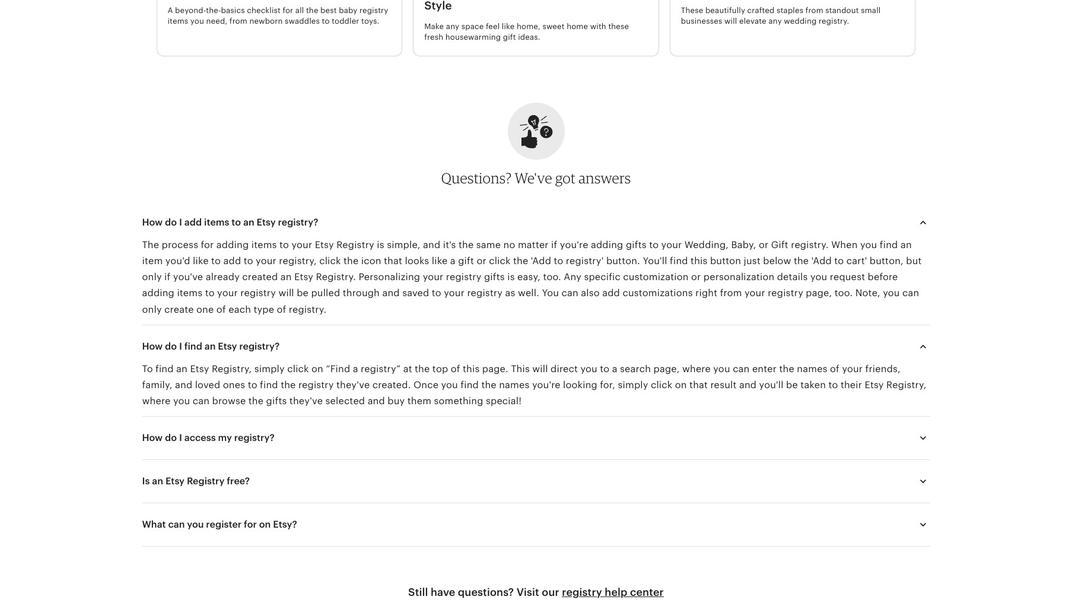 Task type: vqa. For each thing, say whether or not it's contained in the screenshot.
like within the Make any space feel like home, sweet home with these fresh housewarming gift ideas.
yes



Task type: locate. For each thing, give the bounding box(es) containing it.
gift right looks
[[458, 255, 474, 267]]

from inside a beyond-the-basics checklist for all the best baby registry items you need, from newborn swaddles to toddler toys.
[[230, 17, 248, 26]]

will down beautifully
[[725, 17, 738, 26]]

1 vertical spatial be
[[787, 379, 799, 391]]

2 vertical spatial i
[[179, 432, 182, 444]]

selected
[[326, 396, 365, 407]]

created
[[242, 271, 278, 283]]

on left "find
[[312, 363, 324, 375]]

that inside to find an etsy registry, simply click on "find a registry" at the top of this page. this will direct you to a search page, where you can enter the names of your friends, family, and loved ones to find the registry they've created. once you find the names you're looking for, simply click on that result and you'll be taken to their etsy registry, where you can browse the gifts they've selected and buy them something special!
[[690, 379, 708, 391]]

1 horizontal spatial they've
[[337, 379, 370, 391]]

0 vertical spatial i
[[179, 217, 182, 228]]

2 vertical spatial for
[[244, 519, 257, 530]]

easy,
[[518, 271, 541, 283]]

registry? up registry, at the top left
[[278, 217, 319, 228]]

you up cart'
[[861, 239, 878, 250]]

the up easy,
[[514, 255, 529, 267]]

i
[[179, 217, 182, 228], [179, 341, 182, 352], [179, 432, 182, 444]]

an inside dropdown button
[[152, 476, 163, 487]]

i up process
[[179, 217, 182, 228]]

do up process
[[165, 217, 177, 228]]

home
[[567, 22, 589, 31]]

the process for adding items to your etsy registry is simple, and it's the same no matter if you're adding gifts to your wedding, baby, or gift registry. when you find an item you'd like to add to your registry, click the icon that looks like a gift or click the 'add to registry' button. you'll find this button just below the 'add to cart' button, but only if you've already created an etsy registry. personalizing your registry gifts is easy, too. any specific customization or personalization details you request before adding items to your registry will be pulled through and saved to your registry as well. you can also add customizations right from your registry page, too. note, you can only create one of each type of registry.
[[142, 239, 922, 315]]

0 vertical spatial only
[[142, 271, 162, 283]]

to inside how do i add items to an etsy registry? dropdown button
[[232, 217, 241, 228]]

0 horizontal spatial be
[[297, 288, 309, 299]]

registry,
[[212, 363, 252, 375], [887, 379, 927, 391]]

1 vertical spatial for
[[201, 239, 214, 250]]

this inside to find an etsy registry, simply click on "find a registry" at the top of this page. this will direct you to a search page, where you can enter the names of your friends, family, and loved ones to find the registry they've created. once you find the names you're looking for, simply click on that result and you'll be taken to their etsy registry, where you can browse the gifts they've selected and buy them something special!
[[463, 363, 480, 375]]

my
[[218, 432, 232, 444]]

registry down it's
[[446, 271, 482, 283]]

what
[[142, 519, 166, 530]]

1 horizontal spatial be
[[787, 379, 799, 391]]

registry? inside how do i access my registry? dropdown button
[[234, 432, 275, 444]]

a beyond-the-basics checklist for all the best baby registry items you need, from newborn swaddles to toddler toys.
[[168, 6, 389, 26]]

registry. down pulled
[[289, 304, 327, 315]]

do left access
[[165, 432, 177, 444]]

you're up registry'
[[560, 239, 589, 250]]

or up "right"
[[692, 271, 701, 283]]

2 how from the top
[[142, 341, 163, 352]]

registry up the toys.
[[360, 6, 389, 15]]

do for access
[[165, 432, 177, 444]]

is up as on the left
[[508, 271, 515, 283]]

a inside the process for adding items to your etsy registry is simple, and it's the same no matter if you're adding gifts to your wedding, baby, or gift registry. when you find an item you'd like to add to your registry, click the icon that looks like a gift or click the 'add to registry' button. you'll find this button just below the 'add to cart' button, but only if you've already created an etsy registry. personalizing your registry gifts is easy, too. any specific customization or personalization details you request before adding items to your registry will be pulled through and saved to your registry as well. you can also add customizations right from your registry page, too. note, you can only create one of each type of registry.
[[451, 255, 456, 267]]

1 vertical spatial names
[[499, 379, 530, 391]]

1 horizontal spatial from
[[721, 288, 743, 299]]

that inside the process for adding items to your etsy registry is simple, and it's the same no matter if you're adding gifts to your wedding, baby, or gift registry. when you find an item you'd like to add to your registry, click the icon that looks like a gift or click the 'add to registry' button. you'll find this button just below the 'add to cart' button, but only if you've already created an etsy registry. personalizing your registry gifts is easy, too. any specific customization or personalization details you request before adding items to your registry will be pulled through and saved to your registry as well. you can also add customizations right from your registry page, too. note, you can only create one of each type of registry.
[[384, 255, 403, 267]]

0 horizontal spatial they've
[[290, 396, 323, 407]]

0 vertical spatial add
[[185, 217, 202, 228]]

basics
[[221, 6, 245, 15]]

3 how from the top
[[142, 432, 163, 444]]

once
[[414, 379, 439, 391]]

for inside the process for adding items to your etsy registry is simple, and it's the same no matter if you're adding gifts to your wedding, baby, or gift registry. when you find an item you'd like to add to your registry, click the icon that looks like a gift or click the 'add to registry' button. you'll find this button just below the 'add to cart' button, but only if you've already created an etsy registry. personalizing your registry gifts is easy, too. any specific customization or personalization details you request before adding items to your registry will be pulled through and saved to your registry as well. you can also add customizations right from your registry page, too. note, you can only create one of each type of registry.
[[201, 239, 214, 250]]

2 vertical spatial will
[[533, 363, 548, 375]]

make any space feel like home, sweet home with these fresh housewarming gift ideas. link
[[414, 0, 659, 53]]

that left result
[[690, 379, 708, 391]]

they've left the selected
[[290, 396, 323, 407]]

this inside the process for adding items to your etsy registry is simple, and it's the same no matter if you're adding gifts to your wedding, baby, or gift registry. when you find an item you'd like to add to your registry, click the icon that looks like a gift or click the 'add to registry' button. you'll find this button just below the 'add to cart' button, but only if you've already created an etsy registry. personalizing your registry gifts is easy, too. any specific customization or personalization details you request before adding items to your registry will be pulled through and saved to your registry as well. you can also add customizations right from your registry page, too. note, you can only create one of each type of registry.
[[691, 255, 708, 267]]

0 horizontal spatial this
[[463, 363, 480, 375]]

how for how do i access my registry?
[[142, 432, 163, 444]]

special!
[[486, 396, 522, 407]]

you're down direct
[[533, 379, 561, 391]]

gifts
[[626, 239, 647, 250], [484, 271, 505, 283], [266, 396, 287, 407]]

gifts up button.
[[626, 239, 647, 250]]

something
[[434, 396, 484, 407]]

that
[[384, 255, 403, 267], [690, 379, 708, 391]]

0 vertical spatial gifts
[[626, 239, 647, 250]]

'add down 'when'
[[812, 255, 832, 267]]

find down one
[[185, 341, 202, 352]]

1 vertical spatial only
[[142, 304, 162, 315]]

registry"
[[361, 363, 401, 375]]

from inside these beautifully crafted staples from standout small businesses will elevate any wedding registry.
[[806, 6, 824, 15]]

elevate
[[740, 17, 767, 26]]

0 vertical spatial registry.
[[819, 17, 850, 26]]

0 horizontal spatial registry
[[187, 476, 225, 487]]

add up process
[[185, 217, 202, 228]]

from up 'wedding'
[[806, 6, 824, 15]]

2 vertical spatial how
[[142, 432, 163, 444]]

the right it's
[[459, 239, 474, 250]]

add
[[185, 217, 202, 228], [224, 255, 241, 267], [603, 288, 620, 299]]

etsy up created
[[257, 217, 276, 228]]

your right saved
[[444, 288, 465, 299]]

an right to
[[176, 363, 188, 375]]

where
[[683, 363, 711, 375], [142, 396, 171, 407]]

registry. down 'standout'
[[819, 17, 850, 26]]

add inside dropdown button
[[185, 217, 202, 228]]

2 vertical spatial on
[[259, 519, 271, 530]]

0 horizontal spatial a
[[353, 363, 358, 375]]

0 horizontal spatial for
[[201, 239, 214, 250]]

2 horizontal spatial like
[[502, 22, 515, 31]]

0 horizontal spatial 'add
[[531, 255, 552, 267]]

this down wedding,
[[691, 255, 708, 267]]

like up you've
[[193, 255, 209, 267]]

add down specific
[[603, 288, 620, 299]]

you're inside the process for adding items to your etsy registry is simple, and it's the same no matter if you're adding gifts to your wedding, baby, or gift registry. when you find an item you'd like to add to your registry, click the icon that looks like a gift or click the 'add to registry' button. you'll find this button just below the 'add to cart' button, but only if you've already created an etsy registry. personalizing your registry gifts is easy, too. any specific customization or personalization details you request before adding items to your registry will be pulled through and saved to your registry as well. you can also add customizations right from your registry page, too. note, you can only create one of each type of registry.
[[560, 239, 589, 250]]

small
[[862, 6, 881, 15]]

items inside dropdown button
[[204, 217, 229, 228]]

at
[[404, 363, 412, 375]]

like right feel
[[502, 22, 515, 31]]

is up icon
[[377, 239, 385, 250]]

a up for,
[[613, 363, 618, 375]]

1 horizontal spatial simply
[[618, 379, 649, 391]]

for right register
[[244, 519, 257, 530]]

1 horizontal spatial any
[[769, 17, 782, 26]]

1 vertical spatial how
[[142, 341, 163, 352]]

page, right search
[[654, 363, 680, 375]]

1 vertical spatial page,
[[654, 363, 680, 375]]

registry left free?
[[187, 476, 225, 487]]

registry up icon
[[337, 239, 375, 250]]

page, inside to find an etsy registry, simply click on "find a registry" at the top of this page. this will direct you to a search page, where you can enter the names of your friends, family, and loved ones to find the registry they've created. once you find the names you're looking for, simply click on that result and you'll be taken to their etsy registry, where you can browse the gifts they've selected and buy them something special!
[[654, 363, 680, 375]]

you
[[191, 17, 204, 26], [861, 239, 878, 250], [811, 271, 828, 283], [884, 288, 901, 299], [581, 363, 598, 375], [714, 363, 731, 375], [441, 379, 458, 391], [173, 396, 190, 407], [187, 519, 204, 530]]

is
[[377, 239, 385, 250], [508, 271, 515, 283]]

0 vertical spatial that
[[384, 255, 403, 267]]

for
[[283, 6, 293, 15], [201, 239, 214, 250], [244, 519, 257, 530]]

registry,
[[279, 255, 317, 267]]

personalizing
[[359, 271, 421, 283]]

through
[[343, 288, 380, 299]]

2 'add from the left
[[812, 255, 832, 267]]

1 'add from the left
[[531, 255, 552, 267]]

etsy right is
[[166, 476, 185, 487]]

from down personalization
[[721, 288, 743, 299]]

with
[[591, 22, 607, 31]]

create
[[165, 304, 194, 315]]

1 horizontal spatial for
[[244, 519, 257, 530]]

a
[[451, 255, 456, 267], [353, 363, 358, 375], [613, 363, 618, 375]]

1 vertical spatial add
[[224, 255, 241, 267]]

0 vertical spatial registry,
[[212, 363, 252, 375]]

1 vertical spatial registry?
[[239, 341, 280, 352]]

2 horizontal spatial on
[[676, 379, 687, 391]]

1 vertical spatial you're
[[533, 379, 561, 391]]

etsy
[[257, 217, 276, 228], [315, 239, 334, 250], [295, 271, 314, 283], [218, 341, 237, 352], [190, 363, 209, 375], [865, 379, 884, 391], [166, 476, 185, 487]]

only
[[142, 271, 162, 283], [142, 304, 162, 315]]

and
[[423, 239, 441, 250], [383, 288, 400, 299], [175, 379, 193, 391], [740, 379, 757, 391], [368, 396, 385, 407]]

how up the
[[142, 217, 163, 228]]

0 vertical spatial names
[[798, 363, 828, 375]]

1 horizontal spatial page,
[[807, 288, 833, 299]]

0 vertical spatial gift
[[503, 32, 516, 41]]

adding down how do i add items to an etsy registry?
[[217, 239, 249, 250]]

2 do from the top
[[165, 341, 177, 352]]

0 horizontal spatial gift
[[458, 255, 474, 267]]

the inside a beyond-the-basics checklist for all the best baby registry items you need, from newborn swaddles to toddler toys.
[[306, 6, 319, 15]]

will inside these beautifully crafted staples from standout small businesses will elevate any wedding registry.
[[725, 17, 738, 26]]

registry inside a beyond-the-basics checklist for all the best baby registry items you need, from newborn swaddles to toddler toys.
[[360, 6, 389, 15]]

0 horizontal spatial too.
[[544, 271, 562, 283]]

0 vertical spatial from
[[806, 6, 824, 15]]

1 vertical spatial too.
[[835, 288, 853, 299]]

visit
[[517, 586, 540, 599]]

button.
[[607, 255, 641, 267]]

0 horizontal spatial page,
[[654, 363, 680, 375]]

any inside 'make any space feel like home, sweet home with these fresh housewarming gift ideas.'
[[446, 22, 460, 31]]

adding up button.
[[591, 239, 624, 250]]

any inside these beautifully crafted staples from standout small businesses will elevate any wedding registry.
[[769, 17, 782, 26]]

0 vertical spatial is
[[377, 239, 385, 250]]

1 vertical spatial or
[[477, 255, 487, 267]]

1 vertical spatial they've
[[290, 396, 323, 407]]

of
[[217, 304, 226, 315], [277, 304, 286, 315], [451, 363, 461, 375], [831, 363, 840, 375]]

etsy inside dropdown button
[[166, 476, 185, 487]]

can
[[562, 288, 579, 299], [903, 288, 920, 299], [733, 363, 750, 375], [193, 396, 210, 407], [168, 519, 185, 530]]

already
[[206, 271, 240, 283]]

page, inside the process for adding items to your etsy registry is simple, and it's the same no matter if you're adding gifts to your wedding, baby, or gift registry. when you find an item you'd like to add to your registry, click the icon that looks like a gift or click the 'add to registry' button. you'll find this button just below the 'add to cart' button, but only if you've already created an etsy registry. personalizing your registry gifts is easy, too. any specific customization or personalization details you request before adding items to your registry will be pulled through and saved to your registry as well. you can also add customizations right from your registry page, too. note, you can only create one of each type of registry.
[[807, 288, 833, 299]]

be right the you'll
[[787, 379, 799, 391]]

registry down details
[[768, 288, 804, 299]]

1 vertical spatial that
[[690, 379, 708, 391]]

on inside what can you register for on etsy? dropdown button
[[259, 519, 271, 530]]

2 horizontal spatial from
[[806, 6, 824, 15]]

2 horizontal spatial will
[[725, 17, 738, 26]]

your down personalization
[[745, 288, 766, 299]]

be inside the process for adding items to your etsy registry is simple, and it's the same no matter if you're adding gifts to your wedding, baby, or gift registry. when you find an item you'd like to add to your registry, click the icon that looks like a gift or click the 'add to registry' button. you'll find this button just below the 'add to cart' button, but only if you've already created an etsy registry. personalizing your registry gifts is easy, too. any specific customization or personalization details you request before adding items to your registry will be pulled through and saved to your registry as well. you can also add customizations right from your registry page, too. note, you can only create one of each type of registry.
[[297, 288, 309, 299]]

registry help center link
[[562, 586, 664, 599]]

where down family,
[[142, 396, 171, 407]]

an right is
[[152, 476, 163, 487]]

1 horizontal spatial this
[[691, 255, 708, 267]]

1 horizontal spatial gift
[[503, 32, 516, 41]]

1 horizontal spatial or
[[692, 271, 701, 283]]

registry down "find
[[299, 379, 334, 391]]

items inside a beyond-the-basics checklist for all the best baby registry items you need, from newborn swaddles to toddler toys.
[[168, 17, 188, 26]]

you up access
[[173, 396, 190, 407]]

any
[[769, 17, 782, 26], [446, 22, 460, 31]]

0 horizontal spatial names
[[499, 379, 530, 391]]

adding
[[217, 239, 249, 250], [591, 239, 624, 250], [142, 288, 175, 299]]

you've
[[173, 271, 203, 283]]

1 how from the top
[[142, 217, 163, 228]]

one
[[197, 304, 214, 315]]

direct
[[551, 363, 578, 375]]

1 only from the top
[[142, 271, 162, 283]]

2 vertical spatial from
[[721, 288, 743, 299]]

registry inside the process for adding items to your etsy registry is simple, and it's the same no matter if you're adding gifts to your wedding, baby, or gift registry. when you find an item you'd like to add to your registry, click the icon that looks like a gift or click the 'add to registry' button. you'll find this button just below the 'add to cart' button, but only if you've already created an etsy registry. personalizing your registry gifts is easy, too. any specific customization or personalization details you request before adding items to your registry will be pulled through and saved to your registry as well. you can also add customizations right from your registry page, too. note, you can only create one of each type of registry.
[[337, 239, 375, 250]]

1 i from the top
[[179, 217, 182, 228]]

0 vertical spatial simply
[[255, 363, 285, 375]]

how do i find an etsy registry? button
[[132, 332, 941, 361]]

you're inside to find an etsy registry, simply click on "find a registry" at the top of this page. this will direct you to a search page, where you can enter the names of your friends, family, and loved ones to find the registry they've created. once you find the names you're looking for, simply click on that result and you'll be taken to their etsy registry, where you can browse the gifts they've selected and buy them something special!
[[533, 379, 561, 391]]

registry inside to find an etsy registry, simply click on "find a registry" at the top of this page. this will direct you to a search page, where you can enter the names of your friends, family, and loved ones to find the registry they've created. once you find the names you're looking for, simply click on that result and you'll be taken to their etsy registry, where you can browse the gifts they've selected and buy them something special!
[[299, 379, 334, 391]]

0 horizontal spatial is
[[377, 239, 385, 250]]

adding up create
[[142, 288, 175, 299]]

got
[[556, 169, 576, 187]]

will down registry, at the top left
[[279, 288, 294, 299]]

registry. right gift
[[792, 239, 829, 250]]

0 horizontal spatial that
[[384, 255, 403, 267]]

any down crafted
[[769, 17, 782, 26]]

0 vertical spatial for
[[283, 6, 293, 15]]

how do i add items to an etsy registry? button
[[132, 208, 941, 237]]

0 vertical spatial page,
[[807, 288, 833, 299]]

friends,
[[866, 363, 901, 375]]

0 horizontal spatial on
[[259, 519, 271, 530]]

click
[[320, 255, 341, 267], [489, 255, 511, 267], [288, 363, 309, 375], [651, 379, 673, 391]]

matter
[[518, 239, 549, 250]]

how do i find an etsy registry?
[[142, 341, 280, 352]]

2 vertical spatial registry.
[[289, 304, 327, 315]]

these
[[682, 6, 704, 15]]

answers
[[579, 169, 631, 187]]

0 horizontal spatial like
[[193, 255, 209, 267]]

add up already
[[224, 255, 241, 267]]

0 vertical spatial registry
[[337, 239, 375, 250]]

or left gift
[[759, 239, 769, 250]]

0 vertical spatial this
[[691, 255, 708, 267]]

be
[[297, 288, 309, 299], [787, 379, 799, 391]]

gift
[[503, 32, 516, 41], [458, 255, 474, 267]]

on
[[312, 363, 324, 375], [676, 379, 687, 391], [259, 519, 271, 530]]

items
[[168, 17, 188, 26], [204, 217, 229, 228], [252, 239, 277, 250], [177, 288, 203, 299]]

0 horizontal spatial will
[[279, 288, 294, 299]]

1 vertical spatial from
[[230, 17, 248, 26]]

too. up you
[[544, 271, 562, 283]]

0 vertical spatial if
[[552, 239, 558, 250]]

1 vertical spatial registry
[[187, 476, 225, 487]]

how
[[142, 217, 163, 228], [142, 341, 163, 352], [142, 432, 163, 444]]

gifts right browse
[[266, 396, 287, 407]]

what can you register for on etsy? button
[[132, 511, 941, 539]]

this left page.
[[463, 363, 480, 375]]

do for add
[[165, 217, 177, 228]]

'add down matter
[[531, 255, 552, 267]]

1 horizontal spatial that
[[690, 379, 708, 391]]

1 vertical spatial i
[[179, 341, 182, 352]]

1 vertical spatial this
[[463, 363, 480, 375]]

1 vertical spatial where
[[142, 396, 171, 407]]

the right all
[[306, 6, 319, 15]]

0 horizontal spatial from
[[230, 17, 248, 26]]

space
[[462, 22, 484, 31]]

0 vertical spatial do
[[165, 217, 177, 228]]

when
[[832, 239, 858, 250]]

how up is
[[142, 432, 163, 444]]

etsy down each
[[218, 341, 237, 352]]

0 horizontal spatial add
[[185, 217, 202, 228]]

you
[[542, 288, 559, 299]]

0 vertical spatial how
[[142, 217, 163, 228]]

0 vertical spatial or
[[759, 239, 769, 250]]

2 vertical spatial registry?
[[234, 432, 275, 444]]

3 i from the top
[[179, 432, 182, 444]]

1 vertical spatial gift
[[458, 255, 474, 267]]

2 i from the top
[[179, 341, 182, 352]]

registry inside dropdown button
[[187, 476, 225, 487]]

that up personalizing
[[384, 255, 403, 267]]

2 horizontal spatial add
[[603, 288, 620, 299]]

their
[[841, 379, 863, 391]]

find
[[880, 239, 899, 250], [670, 255, 689, 267], [185, 341, 202, 352], [156, 363, 174, 375], [260, 379, 278, 391], [461, 379, 479, 391]]

registry
[[337, 239, 375, 250], [187, 476, 225, 487]]

1 do from the top
[[165, 217, 177, 228]]

from
[[806, 6, 824, 15], [230, 17, 248, 26], [721, 288, 743, 299]]

for right process
[[201, 239, 214, 250]]

browse
[[212, 396, 246, 407]]

registry, up ones
[[212, 363, 252, 375]]

page, down details
[[807, 288, 833, 299]]

loved
[[195, 379, 221, 391]]

is an etsy registry free? button
[[132, 467, 941, 496]]

registry. inside these beautifully crafted staples from standout small businesses will elevate any wedding registry.
[[819, 17, 850, 26]]

click left "find
[[288, 363, 309, 375]]

2 vertical spatial gifts
[[266, 396, 287, 407]]

page,
[[807, 288, 833, 299], [654, 363, 680, 375]]

buy
[[388, 396, 405, 407]]

1 horizontal spatial adding
[[217, 239, 249, 250]]

you left register
[[187, 519, 204, 530]]

any right make
[[446, 22, 460, 31]]

for left all
[[283, 6, 293, 15]]

1 horizontal spatial like
[[432, 255, 448, 267]]

to
[[322, 17, 330, 26], [232, 217, 241, 228], [280, 239, 289, 250], [650, 239, 659, 250], [211, 255, 221, 267], [244, 255, 253, 267], [554, 255, 564, 267], [835, 255, 845, 267], [205, 288, 215, 299], [432, 288, 442, 299], [600, 363, 610, 375], [248, 379, 258, 391], [829, 379, 839, 391]]

0 horizontal spatial registry,
[[212, 363, 252, 375]]

i for access
[[179, 432, 182, 444]]

1 horizontal spatial on
[[312, 363, 324, 375]]

be inside to find an etsy registry, simply click on "find a registry" at the top of this page. this will direct you to a search page, where you can enter the names of your friends, family, and loved ones to find the registry they've created. once you find the names you're looking for, simply click on that result and you'll be taken to their etsy registry, where you can browse the gifts they've selected and buy them something special!
[[787, 379, 799, 391]]

will inside the process for adding items to your etsy registry is simple, and it's the same no matter if you're adding gifts to your wedding, baby, or gift registry. when you find an item you'd like to add to your registry, click the icon that looks like a gift or click the 'add to registry' button. you'll find this button just below the 'add to cart' button, but only if you've already created an etsy registry. personalizing your registry gifts is easy, too. any specific customization or personalization details you request before adding items to your registry will be pulled through and saved to your registry as well. you can also add customizations right from your registry page, too. note, you can only create one of each type of registry.
[[279, 288, 294, 299]]

items up already
[[204, 217, 229, 228]]

1 vertical spatial gifts
[[484, 271, 505, 283]]

3 do from the top
[[165, 432, 177, 444]]

saved
[[403, 288, 430, 299]]

an down one
[[205, 341, 216, 352]]

or down same
[[477, 255, 487, 267]]

1 horizontal spatial will
[[533, 363, 548, 375]]



Task type: describe. For each thing, give the bounding box(es) containing it.
1 horizontal spatial add
[[224, 255, 241, 267]]

result
[[711, 379, 737, 391]]

can left enter on the bottom right
[[733, 363, 750, 375]]

but
[[907, 255, 922, 267]]

2 vertical spatial or
[[692, 271, 701, 283]]

toys.
[[362, 17, 380, 26]]

the right browse
[[249, 396, 264, 407]]

icon
[[361, 255, 382, 267]]

for inside a beyond-the-basics checklist for all the best baby registry items you need, from newborn swaddles to toddler toys.
[[283, 6, 293, 15]]

will inside to find an etsy registry, simply click on "find a registry" at the top of this page. this will direct you to a search page, where you can enter the names of your friends, family, and loved ones to find the registry they've created. once you find the names you're looking for, simply click on that result and you'll be taken to their etsy registry, where you can browse the gifts they've selected and buy them something special!
[[533, 363, 548, 375]]

below
[[764, 255, 792, 267]]

registry? inside how do i find an etsy registry? dropdown button
[[239, 341, 280, 352]]

do for find
[[165, 341, 177, 352]]

we've
[[515, 169, 553, 187]]

checklist
[[247, 6, 281, 15]]

button
[[711, 255, 742, 267]]

and down personalizing
[[383, 288, 400, 299]]

beyond-
[[175, 6, 206, 15]]

of right top
[[451, 363, 461, 375]]

click down no at the top of page
[[489, 255, 511, 267]]

your inside to find an etsy registry, simply click on "find a registry" at the top of this page. this will direct you to a search page, where you can enter the names of your friends, family, and loved ones to find the registry they've created. once you find the names you're looking for, simply click on that result and you'll be taken to their etsy registry, where you can browse the gifts they've selected and buy them something special!
[[843, 363, 863, 375]]

1 vertical spatial registry.
[[792, 239, 829, 250]]

can down any
[[562, 288, 579, 299]]

all
[[296, 6, 304, 15]]

1 horizontal spatial registry,
[[887, 379, 927, 391]]

crafted
[[748, 6, 775, 15]]

top
[[433, 363, 448, 375]]

items up created
[[252, 239, 277, 250]]

housewarming
[[446, 32, 501, 41]]

standout
[[826, 6, 860, 15]]

1 horizontal spatial where
[[683, 363, 711, 375]]

any
[[564, 271, 582, 283]]

your down looks
[[423, 271, 444, 283]]

of right the type
[[277, 304, 286, 315]]

for,
[[600, 379, 616, 391]]

also
[[582, 288, 600, 299]]

1 vertical spatial on
[[676, 379, 687, 391]]

same
[[477, 239, 501, 250]]

before
[[868, 271, 899, 283]]

free?
[[227, 476, 250, 487]]

gift
[[772, 239, 789, 250]]

baby
[[339, 6, 358, 15]]

find up 'button,'
[[880, 239, 899, 250]]

is
[[142, 476, 150, 487]]

2 horizontal spatial a
[[613, 363, 618, 375]]

looks
[[405, 255, 430, 267]]

gift inside the process for adding items to your etsy registry is simple, and it's the same no matter if you're adding gifts to your wedding, baby, or gift registry. when you find an item you'd like to add to your registry, click the icon that looks like a gift or click the 'add to registry' button. you'll find this button just below the 'add to cart' button, but only if you've already created an etsy registry. personalizing your registry gifts is easy, too. any specific customization or personalization details you request before adding items to your registry will be pulled through and saved to your registry as well. you can also add customizations right from your registry page, too. note, you can only create one of each type of registry.
[[458, 255, 474, 267]]

to
[[142, 363, 153, 375]]

you inside a beyond-the-basics checklist for all the best baby registry items you need, from newborn swaddles to toddler toys.
[[191, 17, 204, 26]]

an up but
[[901, 239, 913, 250]]

request
[[831, 271, 866, 283]]

1 horizontal spatial names
[[798, 363, 828, 375]]

simple,
[[387, 239, 421, 250]]

home,
[[517, 22, 541, 31]]

an inside to find an etsy registry, simply click on "find a registry" at the top of this page. this will direct you to a search page, where you can enter the names of your friends, family, and loved ones to find the registry they've created. once you find the names you're looking for, simply click on that result and you'll be taken to their etsy registry, where you can browse the gifts they've selected and buy them something special!
[[176, 363, 188, 375]]

registry right "our"
[[562, 586, 603, 599]]

etsy down registry, at the top left
[[295, 271, 314, 283]]

your down already
[[217, 288, 238, 299]]

you right details
[[811, 271, 828, 283]]

find right ones
[[260, 379, 278, 391]]

and left buy
[[368, 396, 385, 407]]

etsy up loved
[[190, 363, 209, 375]]

an up created
[[243, 217, 255, 228]]

2 horizontal spatial adding
[[591, 239, 624, 250]]

them
[[408, 396, 432, 407]]

from inside the process for adding items to your etsy registry is simple, and it's the same no matter if you're adding gifts to your wedding, baby, or gift registry. when you find an item you'd like to add to your registry, click the icon that looks like a gift or click the 'add to registry' button. you'll find this button just below the 'add to cart' button, but only if you've already created an etsy registry. personalizing your registry gifts is easy, too. any specific customization or personalization details you request before adding items to your registry will be pulled through and saved to your registry as well. you can also add customizations right from your registry page, too. note, you can only create one of each type of registry.
[[721, 288, 743, 299]]

you'll
[[760, 379, 784, 391]]

etsy up registry, at the top left
[[315, 239, 334, 250]]

still have questions? visit our registry help center
[[409, 586, 664, 599]]

of right one
[[217, 304, 226, 315]]

and left loved
[[175, 379, 193, 391]]

find right to
[[156, 363, 174, 375]]

you up looking
[[581, 363, 598, 375]]

just
[[744, 255, 761, 267]]

note,
[[856, 288, 881, 299]]

i for find
[[179, 341, 182, 352]]

how for how do i find an etsy registry?
[[142, 341, 163, 352]]

to inside a beyond-the-basics checklist for all the best baby registry items you need, from newborn swaddles to toddler toys.
[[322, 17, 330, 26]]

find inside how do i find an etsy registry? dropdown button
[[185, 341, 202, 352]]

the down page.
[[482, 379, 497, 391]]

your up 'you'll' on the right top of the page
[[662, 239, 682, 250]]

center
[[631, 586, 664, 599]]

i for add
[[179, 217, 182, 228]]

0 vertical spatial on
[[312, 363, 324, 375]]

item
[[142, 255, 163, 267]]

the right ones
[[281, 379, 296, 391]]

registry down created
[[241, 288, 276, 299]]

beautifully
[[706, 6, 746, 15]]

toddler
[[332, 17, 360, 26]]

of left friends,
[[831, 363, 840, 375]]

how do i access my registry? button
[[132, 424, 941, 453]]

you up something
[[441, 379, 458, 391]]

can down but
[[903, 288, 920, 299]]

ideas.
[[518, 32, 541, 41]]

customizations
[[623, 288, 693, 299]]

you'll
[[643, 255, 668, 267]]

can inside dropdown button
[[168, 519, 185, 530]]

register
[[206, 519, 242, 530]]

baby,
[[732, 239, 757, 250]]

the up the you'll
[[780, 363, 795, 375]]

you inside dropdown button
[[187, 519, 204, 530]]

have
[[431, 586, 456, 599]]

search
[[621, 363, 651, 375]]

family,
[[142, 379, 173, 391]]

find up something
[[461, 379, 479, 391]]

etsy?
[[273, 519, 297, 530]]

items down you've
[[177, 288, 203, 299]]

0 horizontal spatial if
[[165, 271, 171, 283]]

2 horizontal spatial or
[[759, 239, 769, 250]]

and left it's
[[423, 239, 441, 250]]

1 horizontal spatial if
[[552, 239, 558, 250]]

personalization
[[704, 271, 775, 283]]

find right 'you'll' on the right top of the page
[[670, 255, 689, 267]]

your up created
[[256, 255, 277, 267]]

registry left as on the left
[[468, 288, 503, 299]]

type
[[254, 304, 274, 315]]

well.
[[518, 288, 540, 299]]

process
[[162, 239, 198, 250]]

no
[[504, 239, 516, 250]]

2 only from the top
[[142, 304, 162, 315]]

how do i access my registry?
[[142, 432, 275, 444]]

how do i add items to an etsy registry?
[[142, 217, 319, 228]]

these beautifully crafted staples from standout small businesses will elevate any wedding registry. link
[[671, 0, 916, 38]]

etsy down friends,
[[865, 379, 884, 391]]

our
[[542, 586, 560, 599]]

like inside 'make any space feel like home, sweet home with these fresh housewarming gift ideas.'
[[502, 22, 515, 31]]

cart'
[[847, 255, 868, 267]]

how for how do i add items to an etsy registry?
[[142, 217, 163, 228]]

"find
[[326, 363, 351, 375]]

0 vertical spatial too.
[[544, 271, 562, 283]]

staples
[[777, 6, 804, 15]]

gifts inside to find an etsy registry, simply click on "find a registry" at the top of this page. this will direct you to a search page, where you can enter the names of your friends, family, and loved ones to find the registry they've created. once you find the names you're looking for, simply click on that result and you'll be taken to their etsy registry, where you can browse the gifts they've selected and buy them something special!
[[266, 396, 287, 407]]

you'd
[[165, 255, 190, 267]]

1 vertical spatial simply
[[618, 379, 649, 391]]

the right at
[[415, 363, 430, 375]]

an down registry, at the top left
[[281, 271, 292, 283]]

and down enter on the bottom right
[[740, 379, 757, 391]]

click up registry.
[[320, 255, 341, 267]]

this
[[511, 363, 530, 375]]

fresh
[[425, 32, 444, 41]]

looking
[[564, 379, 598, 391]]

is an etsy registry free?
[[142, 476, 250, 487]]

ones
[[223, 379, 245, 391]]

1 horizontal spatial is
[[508, 271, 515, 283]]

the left icon
[[344, 255, 359, 267]]

your up registry, at the top left
[[292, 239, 312, 250]]

the up details
[[794, 255, 809, 267]]

for inside dropdown button
[[244, 519, 257, 530]]

1 horizontal spatial gifts
[[484, 271, 505, 283]]

registry'
[[566, 255, 604, 267]]

page.
[[483, 363, 509, 375]]

1 horizontal spatial too.
[[835, 288, 853, 299]]

0 vertical spatial they've
[[337, 379, 370, 391]]

gift inside 'make any space feel like home, sweet home with these fresh housewarming gift ideas.'
[[503, 32, 516, 41]]

you down before
[[884, 288, 901, 299]]

customization
[[624, 271, 689, 283]]

these
[[609, 22, 630, 31]]

click down search
[[651, 379, 673, 391]]

registry? inside how do i add items to an etsy registry? dropdown button
[[278, 217, 319, 228]]

you up result
[[714, 363, 731, 375]]

can down loved
[[193, 396, 210, 407]]

feel
[[486, 22, 500, 31]]

wedding
[[785, 17, 817, 26]]

make any space feel like home, sweet home with these fresh housewarming gift ideas.
[[425, 22, 630, 41]]

help
[[605, 586, 628, 599]]

it's
[[443, 239, 456, 250]]

0 horizontal spatial adding
[[142, 288, 175, 299]]

2 horizontal spatial gifts
[[626, 239, 647, 250]]

still
[[409, 586, 428, 599]]



